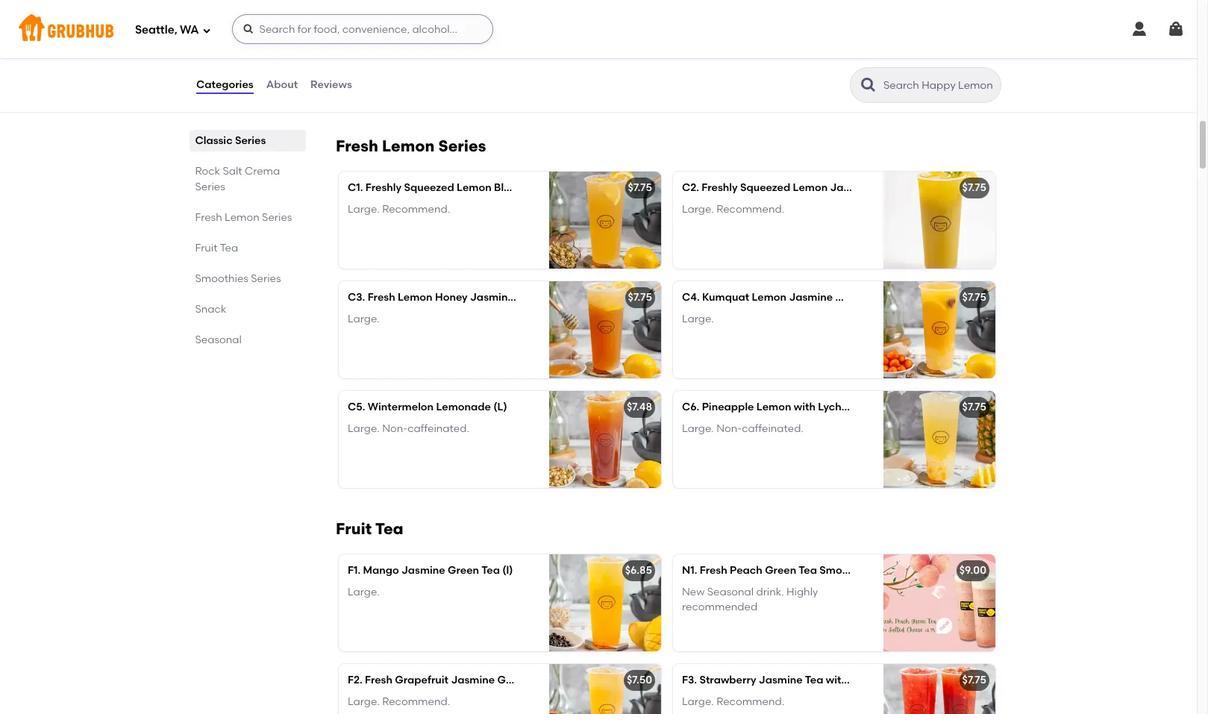 Task type: describe. For each thing, give the bounding box(es) containing it.
n1.
[[682, 564, 697, 577]]

about
[[266, 78, 298, 91]]

c3.
[[348, 291, 365, 304]]

mango
[[363, 564, 399, 577]]

f2. fresh grapefruit jasmine green tea (l) image
[[549, 664, 661, 714]]

lemon inside tab
[[225, 211, 260, 224]]

1 horizontal spatial fruit tea
[[336, 520, 403, 538]]

latte
[[409, 19, 436, 32]]

with for rock
[[438, 19, 460, 32]]

large. down c5.
[[348, 422, 380, 435]]

large. down c2. at top
[[682, 203, 714, 215]]

smoothies
[[195, 272, 249, 285]]

f2. fresh grapefruit jasmine green tea (l)
[[348, 674, 562, 687]]

1 horizontal spatial rock
[[463, 19, 488, 32]]

seasonal inside new seasonal drink. highly recommended
[[707, 585, 754, 598]]

Search for food, convenience, alcohol... search field
[[232, 14, 493, 44]]

new seasonal drink. highly recommended
[[682, 585, 818, 613]]

new
[[682, 585, 705, 598]]

$7.50
[[627, 674, 652, 687]]

large. non-caffeinated. for wintermelon
[[348, 422, 469, 435]]

w/
[[871, 564, 885, 577]]

fresh up c1. on the top left of the page
[[336, 137, 378, 155]]

recommend. for c2.
[[716, 203, 784, 215]]

series up fruit tea tab
[[262, 211, 292, 224]]

fresh inside tab
[[195, 211, 223, 224]]

fresh for n1.
[[700, 564, 727, 577]]

fresh lemon series tab
[[195, 210, 300, 225]]

large. down f2.
[[348, 695, 380, 708]]

fruit inside tab
[[195, 242, 218, 254]]

Search Happy Lemon search field
[[882, 78, 996, 93]]

large. down c4.
[[682, 312, 714, 325]]

fresh lemon series inside tab
[[195, 211, 292, 224]]

honey
[[435, 291, 468, 304]]

salt inside rock salt crema series
[[223, 165, 243, 178]]

c4. kumquat lemon jasmine green tea (l)
[[682, 291, 904, 304]]

classic series tab
[[195, 133, 300, 148]]

series up snack tab
[[251, 272, 281, 285]]

b8.
[[348, 19, 364, 32]]

large. down f1.
[[348, 585, 380, 598]]

$7.75 for c2. freshly squeezed lemon jasmine green tea (l)
[[962, 182, 986, 194]]

snack tab
[[195, 301, 300, 317]]

c3. fresh lemon honey jasmine green tea (l)
[[348, 291, 585, 304]]

highly
[[786, 585, 818, 598]]

large. non-caffeinated. for pineapple
[[682, 422, 804, 435]]

1 horizontal spatial svg image
[[242, 23, 254, 35]]

drink.
[[756, 585, 784, 598]]

smoothie
[[820, 564, 868, 577]]

seasonal tab
[[195, 332, 300, 348]]

f3. strawberry jasmine tea with lychee jelly (l) image
[[883, 664, 995, 714]]

$9.00
[[959, 564, 986, 577]]

c6.
[[682, 401, 699, 414]]

2 horizontal spatial crema
[[923, 564, 959, 577]]

$6.85
[[625, 564, 652, 577]]

c5.
[[348, 401, 365, 414]]

2 horizontal spatial with
[[826, 674, 848, 687]]

fresh for c3.
[[368, 291, 395, 304]]

crema inside rock salt crema series
[[245, 165, 280, 178]]

non- for wintermelon
[[382, 422, 408, 435]]

0 vertical spatial crema
[[513, 19, 549, 32]]

categories
[[196, 78, 253, 91]]

rock salt crema series tab
[[195, 163, 300, 195]]

large. recommend. for f3.
[[682, 695, 784, 708]]

0 horizontal spatial jelly
[[856, 401, 881, 414]]

f3.
[[682, 674, 697, 687]]

freshly for c2.
[[702, 182, 738, 194]]

recommend. for f2.
[[382, 695, 450, 708]]

categories button
[[195, 58, 254, 112]]

rock inside rock salt crema series
[[195, 165, 221, 178]]

c6. pineapple lemon with lychee jelly (l)
[[682, 401, 894, 414]]



Task type: locate. For each thing, give the bounding box(es) containing it.
large. down c6.
[[682, 422, 714, 435]]

1 horizontal spatial non-
[[716, 422, 742, 435]]

with for lychee
[[794, 401, 816, 414]]

svg image
[[1130, 20, 1148, 38], [242, 23, 254, 35], [202, 26, 211, 35]]

$7.75
[[628, 182, 652, 194], [962, 182, 986, 194], [628, 291, 652, 304], [962, 291, 986, 304], [962, 401, 986, 414], [962, 674, 986, 687]]

1 horizontal spatial large. non-caffeinated.
[[682, 422, 804, 435]]

tea inside tab
[[220, 242, 239, 254]]

1 horizontal spatial squeezed
[[740, 182, 790, 194]]

$7.75 for c3. fresh lemon honey jasmine green tea (l)
[[628, 291, 652, 304]]

non-
[[382, 422, 408, 435], [716, 422, 742, 435]]

1 horizontal spatial with
[[794, 401, 816, 414]]

series down classic
[[195, 181, 226, 193]]

large. recommend.
[[348, 203, 450, 215], [682, 203, 784, 215], [348, 695, 450, 708], [682, 695, 784, 708]]

0 horizontal spatial crema
[[245, 165, 280, 178]]

rock
[[463, 19, 488, 32], [195, 165, 221, 178]]

rock salt crema series
[[195, 165, 280, 193]]

non- down the wintermelon
[[382, 422, 408, 435]]

0 horizontal spatial caffeinated.
[[408, 422, 469, 435]]

0 horizontal spatial fruit
[[195, 242, 218, 254]]

recommend. for c1.
[[382, 203, 450, 215]]

1 horizontal spatial crema
[[513, 19, 549, 32]]

rock right latte
[[463, 19, 488, 32]]

freshly right c1. on the top left of the page
[[365, 182, 401, 194]]

squeezed for black
[[404, 182, 454, 194]]

0 horizontal spatial freshly
[[365, 182, 401, 194]]

caffeinated. for lemonade
[[408, 422, 469, 435]]

$7.75 for c4. kumquat lemon jasmine green tea (l)
[[962, 291, 986, 304]]

1 horizontal spatial freshly
[[702, 182, 738, 194]]

fresh right n1.
[[700, 564, 727, 577]]

0 horizontal spatial fruit tea
[[195, 242, 239, 254]]

1 freshly from the left
[[365, 182, 401, 194]]

0 vertical spatial with
[[438, 19, 460, 32]]

1 large. non-caffeinated. from the left
[[348, 422, 469, 435]]

fresh lemon series
[[336, 137, 486, 155], [195, 211, 292, 224]]

1 horizontal spatial fruit
[[336, 520, 372, 538]]

1 horizontal spatial salt
[[491, 19, 511, 32]]

tea
[[525, 182, 544, 194], [910, 182, 929, 194], [220, 242, 239, 254], [550, 291, 569, 304], [869, 291, 887, 304], [375, 520, 403, 538], [481, 564, 500, 577], [799, 564, 817, 577], [531, 674, 549, 687], [805, 674, 823, 687]]

0 horizontal spatial non-
[[382, 422, 408, 435]]

0 horizontal spatial rock
[[195, 165, 221, 178]]

1 vertical spatial salt
[[223, 165, 243, 178]]

fresh lemon series up fruit tea tab
[[195, 211, 292, 224]]

0 vertical spatial fruit
[[195, 242, 218, 254]]

large. recommend. for f2.
[[348, 695, 450, 708]]

$7.48
[[627, 401, 652, 414]]

c5. wintermelon lemonade (l) image
[[549, 391, 661, 488]]

fruit tea tab
[[195, 240, 300, 256]]

$7.75 for f3. strawberry jasmine tea with lychee jelly (l)
[[962, 674, 986, 687]]

svg image
[[1167, 20, 1185, 38]]

fruit tea inside tab
[[195, 242, 239, 254]]

salted
[[887, 564, 921, 577]]

reviews button
[[310, 58, 353, 112]]

fresh right c3.
[[368, 291, 395, 304]]

peach
[[730, 564, 762, 577]]

0 vertical spatial seasonal
[[195, 334, 242, 346]]

$7.75 for c1. freshly squeezed lemon black tea (l)
[[628, 182, 652, 194]]

fresh for f2.
[[365, 674, 392, 687]]

c2. freshly squeezed lemon jasmine green tea (l)
[[682, 182, 945, 194]]

pineapple
[[702, 401, 754, 414]]

large. recommend. down c1. on the top left of the page
[[348, 203, 450, 215]]

fruit up "smoothies"
[[195, 242, 218, 254]]

black
[[494, 182, 523, 194]]

2 non- from the left
[[716, 422, 742, 435]]

2 caffeinated. from the left
[[742, 422, 804, 435]]

large. down b8. on the top left of page
[[348, 40, 380, 53]]

c3. fresh lemon honey jasmine green tea (l) image
[[549, 282, 661, 379]]

freshly right c2. at top
[[702, 182, 738, 194]]

large. non-caffeinated. down pineapple
[[682, 422, 804, 435]]

f3. strawberry jasmine tea with lychee jelly (l)
[[682, 674, 926, 687]]

f1.
[[348, 564, 361, 577]]

c1.
[[348, 182, 363, 194]]

kumquat
[[702, 291, 749, 304]]

c6. pineapple lemon with lychee jelly (l) image
[[883, 391, 995, 488]]

n1. fresh peach green tea smoothie w/ salted crema image
[[883, 555, 995, 652]]

large. recommend. for c2.
[[682, 203, 784, 215]]

0 vertical spatial jelly
[[856, 401, 881, 414]]

fresh
[[336, 137, 378, 155], [195, 211, 223, 224], [368, 291, 395, 304], [700, 564, 727, 577], [365, 674, 392, 687]]

c2.
[[682, 182, 699, 194]]

classic series
[[195, 134, 266, 147]]

non- down pineapple
[[716, 422, 742, 435]]

seasonal up recommended
[[707, 585, 754, 598]]

fruit tea up mango
[[336, 520, 403, 538]]

c1. freshly squeezed lemon black tea (l)
[[348, 182, 560, 194]]

0 horizontal spatial seasonal
[[195, 334, 242, 346]]

c2. freshly squeezed lemon jasmine green tea (l) image
[[883, 172, 995, 269]]

$7.75 for c6. pineapple lemon with lychee jelly (l)
[[962, 401, 986, 414]]

2 vertical spatial with
[[826, 674, 848, 687]]

strawberry
[[699, 674, 756, 687]]

large. non-caffeinated.
[[348, 422, 469, 435], [682, 422, 804, 435]]

recommend.
[[382, 203, 450, 215], [716, 203, 784, 215], [382, 695, 450, 708], [716, 695, 784, 708]]

seattle, wa
[[135, 23, 199, 36]]

squeezed
[[404, 182, 454, 194], [740, 182, 790, 194]]

c1. freshly squeezed lemon black tea (l) image
[[549, 172, 661, 269]]

b8. matcha latte with rock salt crema (l) image
[[549, 9, 661, 106]]

n1. fresh peach green tea smoothie w/ salted crema
[[682, 564, 959, 577]]

lemon
[[382, 137, 435, 155], [457, 182, 491, 194], [793, 182, 828, 194], [225, 211, 260, 224], [398, 291, 432, 304], [752, 291, 787, 304], [756, 401, 791, 414]]

c4.
[[682, 291, 700, 304]]

jasmine
[[830, 182, 874, 194], [470, 291, 514, 304], [789, 291, 833, 304], [401, 564, 445, 577], [451, 674, 495, 687], [759, 674, 803, 687]]

fresh lemon series up c1. freshly squeezed lemon black tea (l)
[[336, 137, 486, 155]]

recommend. down "strawberry"
[[716, 695, 784, 708]]

large. recommend. for c1.
[[348, 203, 450, 215]]

squeezed for jasmine
[[740, 182, 790, 194]]

smoothies series
[[195, 272, 281, 285]]

series right classic
[[235, 134, 266, 147]]

green
[[876, 182, 908, 194], [516, 291, 548, 304], [835, 291, 867, 304], [448, 564, 479, 577], [765, 564, 796, 577], [497, 674, 529, 687]]

f1. mango jasmine green tea (l) image
[[549, 555, 661, 652]]

seasonal down snack
[[195, 334, 242, 346]]

jelly
[[856, 401, 881, 414], [889, 674, 913, 687]]

search icon image
[[860, 76, 877, 94]]

grapefruit
[[395, 674, 448, 687]]

series inside rock salt crema series
[[195, 181, 226, 193]]

1 vertical spatial crema
[[245, 165, 280, 178]]

fruit tea
[[195, 242, 239, 254], [336, 520, 403, 538]]

1 horizontal spatial jelly
[[889, 674, 913, 687]]

fruit up f1.
[[336, 520, 372, 538]]

fruit
[[195, 242, 218, 254], [336, 520, 372, 538]]

large. non-caffeinated. down the wintermelon
[[348, 422, 469, 435]]

large. recommend. down c2. at top
[[682, 203, 784, 215]]

rock down classic
[[195, 165, 221, 178]]

(l)
[[551, 19, 565, 32], [546, 182, 560, 194], [931, 182, 945, 194], [571, 291, 585, 304], [890, 291, 904, 304], [493, 401, 507, 414]]

large. recommend. down grapefruit
[[348, 695, 450, 708]]

1 vertical spatial rock
[[195, 165, 221, 178]]

1 horizontal spatial seasonal
[[707, 585, 754, 598]]

2 horizontal spatial svg image
[[1130, 20, 1148, 38]]

2 vertical spatial crema
[[923, 564, 959, 577]]

1 vertical spatial fresh lemon series
[[195, 211, 292, 224]]

reviews
[[310, 78, 352, 91]]

1 vertical spatial fruit
[[336, 520, 372, 538]]

series
[[235, 134, 266, 147], [438, 137, 486, 155], [195, 181, 226, 193], [262, 211, 292, 224], [251, 272, 281, 285]]

freshly
[[365, 182, 401, 194], [702, 182, 738, 194]]

2 squeezed from the left
[[740, 182, 790, 194]]

fresh down rock salt crema series
[[195, 211, 223, 224]]

caffeinated. for lemon
[[742, 422, 804, 435]]

2 freshly from the left
[[702, 182, 738, 194]]

snack
[[195, 303, 227, 316]]

0 vertical spatial lychee
[[818, 401, 854, 414]]

1 vertical spatial with
[[794, 401, 816, 414]]

lemonade
[[436, 401, 491, 414]]

0 horizontal spatial svg image
[[202, 26, 211, 35]]

fresh right f2.
[[365, 674, 392, 687]]

1 non- from the left
[[382, 422, 408, 435]]

recommend. for f3.
[[716, 695, 784, 708]]

b8. matcha latte with rock salt crema (l)
[[348, 19, 565, 32]]

recommend. down grapefruit
[[382, 695, 450, 708]]

wa
[[180, 23, 199, 36]]

classic
[[195, 134, 233, 147]]

crema
[[513, 19, 549, 32], [245, 165, 280, 178], [923, 564, 959, 577]]

wintermelon
[[368, 401, 434, 414]]

seattle,
[[135, 23, 177, 36]]

2 large. non-caffeinated. from the left
[[682, 422, 804, 435]]

recommended
[[682, 601, 757, 613]]

with
[[438, 19, 460, 32], [794, 401, 816, 414], [826, 674, 848, 687]]

0 vertical spatial rock
[[463, 19, 488, 32]]

0 vertical spatial fruit tea
[[195, 242, 239, 254]]

c4. kumquat lemon jasmine green tea (l) image
[[883, 282, 995, 379]]

f1. mango jasmine green tea (l)
[[348, 564, 513, 577]]

lychee
[[818, 401, 854, 414], [850, 674, 886, 687]]

large. down f3.
[[682, 695, 714, 708]]

recommend. down c1. freshly squeezed lemon black tea (l)
[[382, 203, 450, 215]]

caffeinated. down the c5. wintermelon lemonade (l)
[[408, 422, 469, 435]]

series up c1. freshly squeezed lemon black tea (l)
[[438, 137, 486, 155]]

non- for pineapple
[[716, 422, 742, 435]]

1 squeezed from the left
[[404, 182, 454, 194]]

large.
[[348, 40, 380, 53], [348, 203, 380, 215], [682, 203, 714, 215], [348, 312, 380, 325], [682, 312, 714, 325], [348, 422, 380, 435], [682, 422, 714, 435], [348, 585, 380, 598], [348, 695, 380, 708], [682, 695, 714, 708]]

1 horizontal spatial caffeinated.
[[742, 422, 804, 435]]

main navigation navigation
[[0, 0, 1197, 58]]

0 vertical spatial fresh lemon series
[[336, 137, 486, 155]]

large. down c1. on the top left of the page
[[348, 203, 380, 215]]

recommend. down c2. freshly squeezed lemon jasmine green tea (l)
[[716, 203, 784, 215]]

(l)
[[883, 401, 894, 414], [502, 564, 513, 577], [552, 674, 562, 687], [915, 674, 926, 687]]

1 vertical spatial lychee
[[850, 674, 886, 687]]

1 caffeinated. from the left
[[408, 422, 469, 435]]

matcha
[[366, 19, 406, 32]]

about button
[[265, 58, 299, 112]]

1 vertical spatial seasonal
[[707, 585, 754, 598]]

smoothies series tab
[[195, 271, 300, 287]]

fruit tea up "smoothies"
[[195, 242, 239, 254]]

0 vertical spatial salt
[[491, 19, 511, 32]]

0 horizontal spatial fresh lemon series
[[195, 211, 292, 224]]

caffeinated. down c6. pineapple lemon with lychee jelly (l)
[[742, 422, 804, 435]]

seasonal inside tab
[[195, 334, 242, 346]]

0 horizontal spatial salt
[[223, 165, 243, 178]]

caffeinated.
[[408, 422, 469, 435], [742, 422, 804, 435]]

large. recommend. down "strawberry"
[[682, 695, 784, 708]]

seasonal
[[195, 334, 242, 346], [707, 585, 754, 598]]

0 horizontal spatial squeezed
[[404, 182, 454, 194]]

0 horizontal spatial with
[[438, 19, 460, 32]]

f2.
[[348, 674, 362, 687]]

large. down c3.
[[348, 312, 380, 325]]

0 horizontal spatial large. non-caffeinated.
[[348, 422, 469, 435]]

1 vertical spatial jelly
[[889, 674, 913, 687]]

1 vertical spatial fruit tea
[[336, 520, 403, 538]]

1 horizontal spatial fresh lemon series
[[336, 137, 486, 155]]

c5. wintermelon lemonade (l)
[[348, 401, 507, 414]]

salt
[[491, 19, 511, 32], [223, 165, 243, 178]]

freshly for c1.
[[365, 182, 401, 194]]



Task type: vqa. For each thing, say whether or not it's contained in the screenshot.
Recommend.
yes



